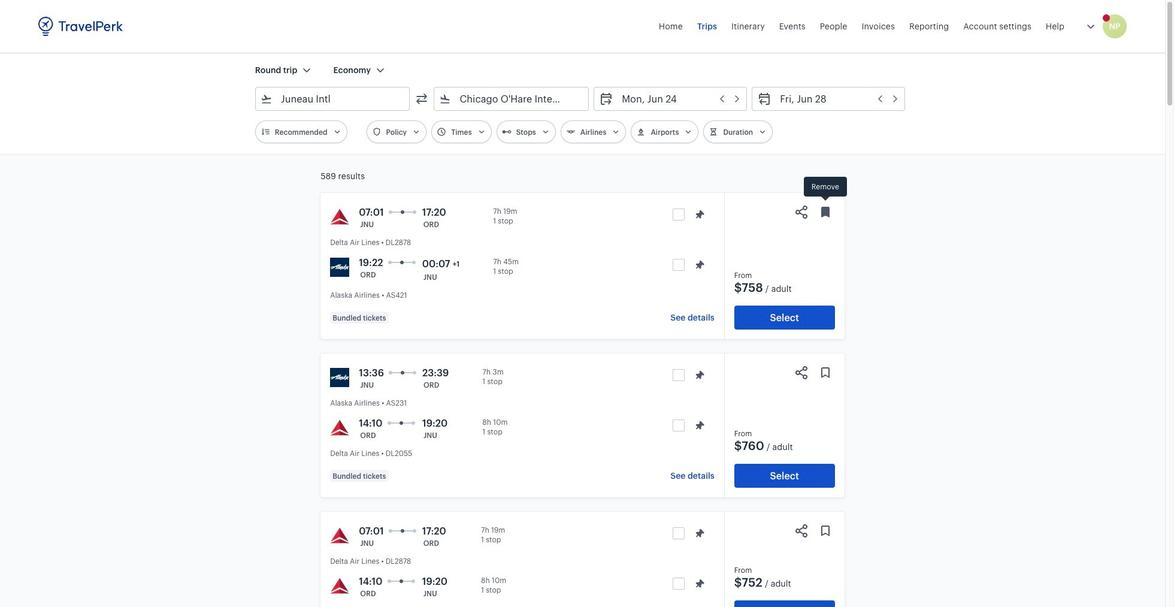 Task type: locate. For each thing, give the bounding box(es) containing it.
alaska airlines image
[[330, 258, 350, 277], [330, 368, 350, 387]]

2 delta air lines image from the top
[[330, 526, 350, 545]]

tooltip
[[804, 177, 847, 202]]

2 vertical spatial delta air lines image
[[330, 577, 350, 596]]

3 delta air lines image from the top
[[330, 577, 350, 596]]

1 vertical spatial delta air lines image
[[330, 526, 350, 545]]

0 vertical spatial alaska airlines image
[[330, 258, 350, 277]]

1 vertical spatial alaska airlines image
[[330, 368, 350, 387]]

delta air lines image
[[330, 207, 350, 227], [330, 526, 350, 545], [330, 577, 350, 596]]

Depart field
[[614, 89, 742, 108]]

1 alaska airlines image from the top
[[330, 258, 350, 277]]

Return field
[[772, 89, 900, 108]]

0 vertical spatial delta air lines image
[[330, 207, 350, 227]]



Task type: vqa. For each thing, say whether or not it's contained in the screenshot.
middle Delta Air Lines image
yes



Task type: describe. For each thing, give the bounding box(es) containing it.
delta air lines image
[[330, 418, 350, 438]]

From search field
[[273, 89, 394, 108]]

1 delta air lines image from the top
[[330, 207, 350, 227]]

2 alaska airlines image from the top
[[330, 368, 350, 387]]

To search field
[[452, 89, 573, 108]]



